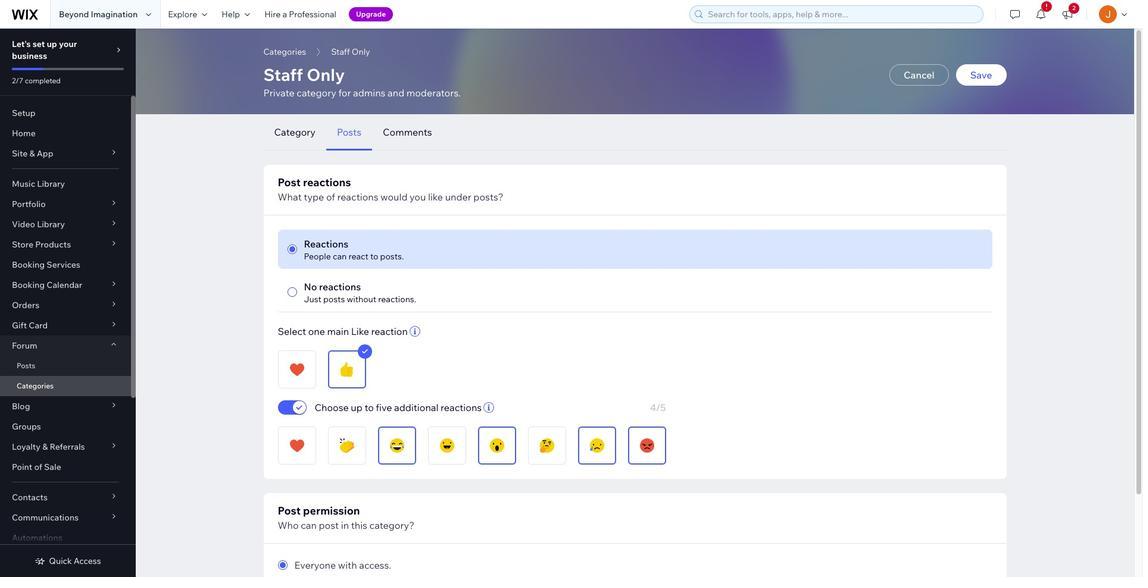 Task type: vqa. For each thing, say whether or not it's contained in the screenshot.
'Field'
no



Task type: locate. For each thing, give the bounding box(es) containing it.
posts?
[[474, 191, 504, 203]]

1 horizontal spatial posts
[[337, 126, 361, 138]]

library up 'products'
[[37, 219, 65, 230]]

& right site
[[29, 148, 35, 159]]

1 horizontal spatial can
[[333, 251, 347, 262]]

1 booking from the top
[[12, 260, 45, 270]]

1 vertical spatial library
[[37, 219, 65, 230]]

booking inside "link"
[[12, 260, 45, 270]]

1 library from the top
[[37, 179, 65, 189]]

1 vertical spatial up
[[351, 402, 363, 414]]

gift
[[12, 320, 27, 331]]

admins
[[353, 87, 386, 99]]

up right set
[[47, 39, 57, 49]]

reactions inside no reactions just posts without reactions.
[[319, 281, 361, 293]]

of left sale on the bottom
[[34, 462, 42, 473]]

posts.
[[380, 251, 404, 262]]

4
[[650, 402, 656, 414]]

setup
[[12, 108, 36, 118]]

1 horizontal spatial categories
[[263, 46, 306, 57]]

quick access button
[[35, 556, 101, 567]]

categories for categories button
[[263, 46, 306, 57]]

access.
[[359, 560, 391, 572]]

post inside post permission who can post in this category?
[[278, 504, 301, 518]]

booking for booking calendar
[[12, 280, 45, 291]]

reactions up posts
[[319, 281, 361, 293]]

option group
[[278, 230, 992, 312]]

hire a professional link
[[257, 0, 344, 29]]

communications
[[12, 513, 79, 523]]

reactions up type
[[303, 176, 351, 189]]

contacts button
[[0, 488, 131, 508]]

site
[[12, 148, 28, 159]]

1 horizontal spatial up
[[351, 402, 363, 414]]

1 vertical spatial to
[[365, 402, 374, 414]]

who
[[278, 520, 299, 532]]

0 horizontal spatial categories
[[17, 382, 54, 391]]

everyone
[[294, 560, 336, 572]]

save
[[970, 69, 992, 81]]

1 vertical spatial post
[[278, 504, 301, 518]]

booking services link
[[0, 255, 131, 275]]

2 booking from the top
[[12, 280, 45, 291]]

0 horizontal spatial can
[[301, 520, 317, 532]]

set
[[33, 39, 45, 49]]

5
[[661, 402, 666, 414]]

of right type
[[326, 191, 335, 203]]

categories for 'categories' link
[[17, 382, 54, 391]]

people
[[304, 251, 331, 262]]

/
[[656, 402, 661, 414]]

1 vertical spatial categories
[[17, 382, 54, 391]]

post for post reactions
[[278, 176, 301, 189]]

option group containing reactions
[[278, 230, 992, 312]]

reactions.
[[378, 294, 416, 305]]

library up portfolio popup button
[[37, 179, 65, 189]]

forum button
[[0, 336, 131, 356]]

category
[[274, 126, 316, 138]]

2/7 completed
[[12, 76, 61, 85]]

can
[[333, 251, 347, 262], [301, 520, 317, 532]]

hire
[[264, 9, 281, 20]]

home
[[12, 128, 36, 139]]

choose up to five additional reactions
[[315, 402, 482, 414]]

1 vertical spatial booking
[[12, 280, 45, 291]]

0 vertical spatial categories
[[263, 46, 306, 57]]

categories button
[[258, 43, 312, 61]]

you
[[410, 191, 426, 203]]

2 library from the top
[[37, 219, 65, 230]]

help
[[222, 9, 240, 20]]

library inside popup button
[[37, 219, 65, 230]]

posts for "posts" 'link'
[[17, 361, 35, 370]]

comments
[[383, 126, 432, 138]]

posts down forum
[[17, 361, 35, 370]]

to right react
[[370, 251, 378, 262]]

0 vertical spatial to
[[370, 251, 378, 262]]

reactions left would
[[337, 191, 378, 203]]

posts
[[323, 294, 345, 305]]

& for loyalty
[[42, 442, 48, 453]]

1 vertical spatial of
[[34, 462, 42, 473]]

library for music library
[[37, 179, 65, 189]]

permission
[[303, 504, 360, 518]]

category
[[297, 87, 336, 99]]

booking for booking services
[[12, 260, 45, 270]]

categories inside the sidebar element
[[17, 382, 54, 391]]

under
[[445, 191, 471, 203]]

sale
[[44, 462, 61, 473]]

would
[[381, 191, 408, 203]]

booking inside popup button
[[12, 280, 45, 291]]

business
[[12, 51, 47, 61]]

gift card button
[[0, 316, 131, 336]]

2 post from the top
[[278, 504, 301, 518]]

1 vertical spatial &
[[42, 442, 48, 453]]

1 post from the top
[[278, 176, 301, 189]]

library
[[37, 179, 65, 189], [37, 219, 65, 230]]

tab list
[[263, 114, 1007, 151]]

posts inside 'link'
[[17, 361, 35, 370]]

posts
[[337, 126, 361, 138], [17, 361, 35, 370]]

forum
[[12, 341, 37, 351]]

booking down store
[[12, 260, 45, 270]]

booking up orders
[[12, 280, 45, 291]]

post for post permission
[[278, 504, 301, 518]]

calendar
[[47, 280, 82, 291]]

1 vertical spatial can
[[301, 520, 317, 532]]

1 horizontal spatial of
[[326, 191, 335, 203]]

point
[[12, 462, 32, 473]]

blog button
[[0, 397, 131, 417]]

post up what on the left of the page
[[278, 176, 301, 189]]

upgrade
[[356, 10, 386, 18]]

post inside post reactions what type of reactions would you like under posts?
[[278, 176, 301, 189]]

up inside let's set up your business
[[47, 39, 57, 49]]

reaction
[[371, 326, 408, 338]]

0 horizontal spatial posts
[[17, 361, 35, 370]]

categories inside button
[[263, 46, 306, 57]]

0 vertical spatial posts
[[337, 126, 361, 138]]

can down reactions
[[333, 251, 347, 262]]

categories up blog
[[17, 382, 54, 391]]

0 vertical spatial &
[[29, 148, 35, 159]]

0 vertical spatial can
[[333, 251, 347, 262]]

quick access
[[49, 556, 101, 567]]

save button
[[956, 64, 1007, 86]]

posts down for
[[337, 126, 361, 138]]

0 vertical spatial library
[[37, 179, 65, 189]]

0 vertical spatial of
[[326, 191, 335, 203]]

one
[[308, 326, 325, 338]]

0 vertical spatial booking
[[12, 260, 45, 270]]

up
[[47, 39, 57, 49], [351, 402, 363, 414]]

everyone with access.
[[294, 560, 391, 572]]

1 horizontal spatial &
[[42, 442, 48, 453]]

0 horizontal spatial &
[[29, 148, 35, 159]]

post up 'who'
[[278, 504, 301, 518]]

upgrade button
[[349, 7, 393, 21]]

and
[[388, 87, 404, 99]]

to left five
[[365, 402, 374, 414]]

& right loyalty
[[42, 442, 48, 453]]

categories up staff
[[263, 46, 306, 57]]

blog
[[12, 401, 30, 412]]

up right choose
[[351, 402, 363, 414]]

beyond imagination
[[59, 9, 138, 20]]

0 vertical spatial post
[[278, 176, 301, 189]]

automations link
[[0, 528, 131, 548]]

1 vertical spatial posts
[[17, 361, 35, 370]]

0 horizontal spatial of
[[34, 462, 42, 473]]

reactions
[[304, 238, 348, 250]]

a
[[282, 9, 287, 20]]

portfolio button
[[0, 194, 131, 214]]

cancel
[[904, 69, 935, 81]]

can left post
[[301, 520, 317, 532]]

post permission who can post in this category?
[[278, 504, 415, 532]]

no reactions just posts without reactions.
[[304, 281, 416, 305]]

groups link
[[0, 417, 131, 437]]

posts button
[[326, 114, 372, 151]]

0 horizontal spatial up
[[47, 39, 57, 49]]

portfolio
[[12, 199, 46, 210]]

without
[[347, 294, 376, 305]]

additional
[[394, 402, 439, 414]]

0 vertical spatial up
[[47, 39, 57, 49]]

posts inside button
[[337, 126, 361, 138]]



Task type: describe. For each thing, give the bounding box(es) containing it.
store
[[12, 239, 33, 250]]

library for video library
[[37, 219, 65, 230]]

2
[[1072, 4, 1076, 12]]

imagination
[[91, 9, 138, 20]]

2 button
[[1055, 0, 1081, 29]]

card
[[29, 320, 48, 331]]

loyalty & referrals
[[12, 442, 85, 453]]

category button
[[263, 114, 326, 151]]

category?
[[370, 520, 415, 532]]

video library
[[12, 219, 65, 230]]

beyond
[[59, 9, 89, 20]]

choose
[[315, 402, 349, 414]]

this
[[351, 520, 367, 532]]

tab list containing category
[[263, 114, 1007, 151]]

can inside 'reactions people can react to posts.'
[[333, 251, 347, 262]]

hire a professional
[[264, 9, 336, 20]]

your
[[59, 39, 77, 49]]

select one main like reaction
[[278, 326, 408, 338]]

booking services
[[12, 260, 80, 270]]

to inside 'reactions people can react to posts.'
[[370, 251, 378, 262]]

point of sale link
[[0, 457, 131, 478]]

only
[[307, 64, 345, 85]]

with
[[338, 560, 357, 572]]

reactions people can react to posts.
[[304, 238, 404, 262]]

help button
[[215, 0, 257, 29]]

contacts
[[12, 492, 48, 503]]

react
[[349, 251, 369, 262]]

just
[[304, 294, 321, 305]]

music library
[[12, 179, 65, 189]]

let's
[[12, 39, 31, 49]]

Search for tools, apps, help & more... field
[[704, 6, 980, 23]]

main
[[327, 326, 349, 338]]

quick
[[49, 556, 72, 567]]

point of sale
[[12, 462, 61, 473]]

categories link
[[0, 376, 131, 397]]

store products button
[[0, 235, 131, 255]]

like
[[428, 191, 443, 203]]

let's set up your business
[[12, 39, 77, 61]]

sidebar element
[[0, 29, 136, 578]]

posts link
[[0, 356, 131, 376]]

of inside the sidebar element
[[34, 462, 42, 473]]

type
[[304, 191, 324, 203]]

cancel button
[[890, 64, 949, 86]]

booking calendar button
[[0, 275, 131, 295]]

gift card
[[12, 320, 48, 331]]

can inside post permission who can post in this category?
[[301, 520, 317, 532]]

products
[[35, 239, 71, 250]]

& for site
[[29, 148, 35, 159]]

site & app
[[12, 148, 53, 159]]

2/7
[[12, 76, 23, 85]]

professional
[[289, 9, 336, 20]]

post
[[319, 520, 339, 532]]

reactions right additional
[[441, 402, 482, 414]]

what
[[278, 191, 302, 203]]

music
[[12, 179, 35, 189]]

post reactions what type of reactions would you like under posts?
[[278, 176, 504, 203]]

of inside post reactions what type of reactions would you like under posts?
[[326, 191, 335, 203]]

completed
[[25, 76, 61, 85]]

orders button
[[0, 295, 131, 316]]

video library button
[[0, 214, 131, 235]]

staff only private category for admins and moderators.
[[263, 64, 461, 99]]

services
[[47, 260, 80, 270]]

store products
[[12, 239, 71, 250]]

booking calendar
[[12, 280, 82, 291]]

communications button
[[0, 508, 131, 528]]

posts for posts button at the top
[[337, 126, 361, 138]]

no
[[304, 281, 317, 293]]

select
[[278, 326, 306, 338]]

groups
[[12, 422, 41, 432]]

explore
[[168, 9, 197, 20]]

private
[[263, 87, 295, 99]]

like
[[351, 326, 369, 338]]

home link
[[0, 123, 131, 144]]

comments button
[[372, 114, 443, 151]]

app
[[37, 148, 53, 159]]

staff
[[263, 64, 303, 85]]

referrals
[[50, 442, 85, 453]]

for
[[338, 87, 351, 99]]



